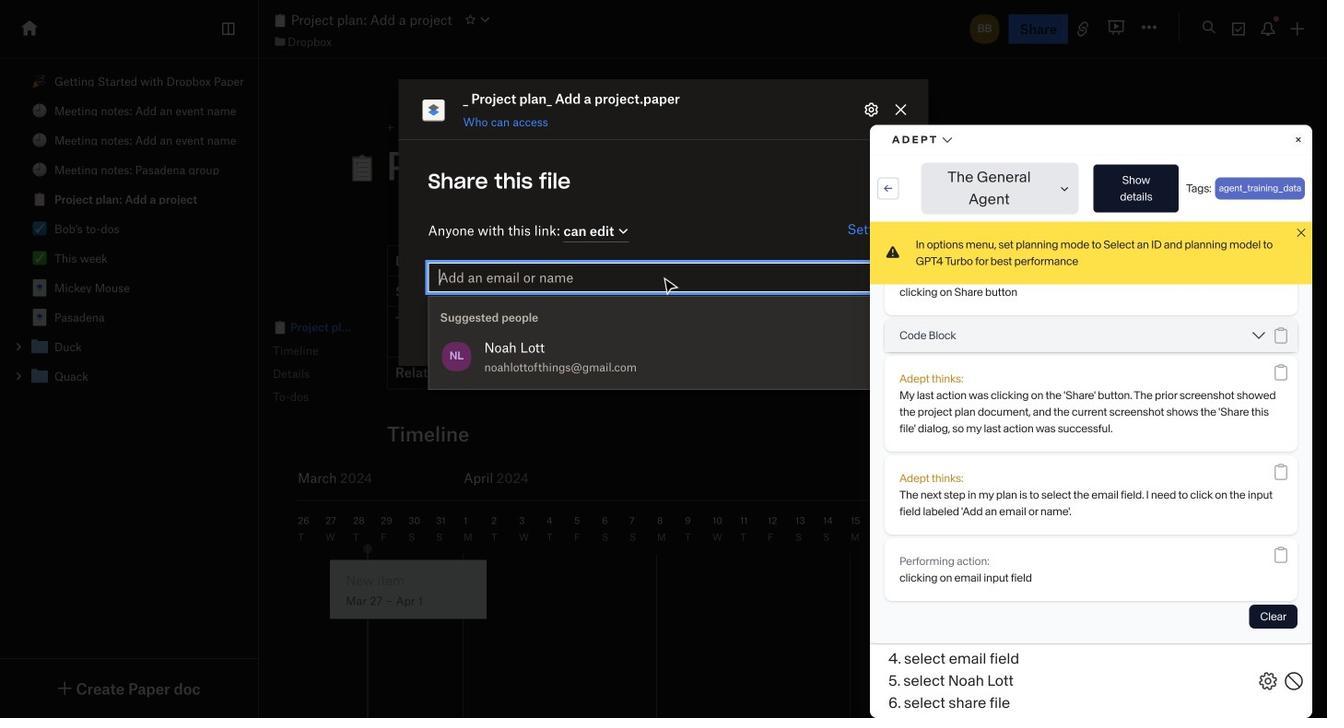 Task type: vqa. For each thing, say whether or not it's contained in the screenshot.
dialog
yes



Task type: describe. For each thing, give the bounding box(es) containing it.
overlay image
[[1256, 546, 1278, 568]]

2 clipboard image from the top
[[273, 320, 288, 335]]

/ contents list
[[0, 66, 258, 391]]

Add an email or name text field
[[439, 267, 888, 288]]

1 nine o'clock image from the top
[[32, 103, 47, 118]]

template content image
[[29, 306, 51, 328]]

check box with check image
[[32, 221, 47, 236]]

close image
[[1256, 546, 1278, 568]]

clipboard image
[[32, 192, 47, 207]]

party popper image
[[32, 74, 47, 89]]



Task type: locate. For each thing, give the bounding box(es) containing it.
navigation
[[254, 297, 433, 428]]

clipboard image
[[273, 13, 288, 28], [273, 320, 288, 335]]

nine o'clock image
[[32, 103, 47, 118], [32, 133, 47, 148]]

list item
[[0, 332, 258, 361], [0, 361, 258, 391]]

1 vertical spatial clipboard image
[[273, 320, 288, 335]]

nine o'clock image up nine o'clock icon
[[32, 133, 47, 148]]

2 list item from the top
[[0, 361, 258, 391]]

1 list item from the top
[[0, 332, 258, 361]]

0 vertical spatial clipboard image
[[273, 13, 288, 28]]

1 clipboard image from the top
[[273, 13, 288, 28]]

2 nine o'clock image from the top
[[32, 133, 47, 148]]

heading
[[348, 142, 1042, 189]]

check mark button image
[[32, 251, 47, 266]]

1 vertical spatial nine o'clock image
[[32, 133, 47, 148]]

nine o'clock image down party popper icon
[[32, 103, 47, 118]]

0 vertical spatial nine o'clock image
[[32, 103, 47, 118]]

dialog
[[399, 79, 929, 366]]

nine o'clock image
[[32, 162, 47, 177]]

template content image
[[29, 277, 51, 299]]



